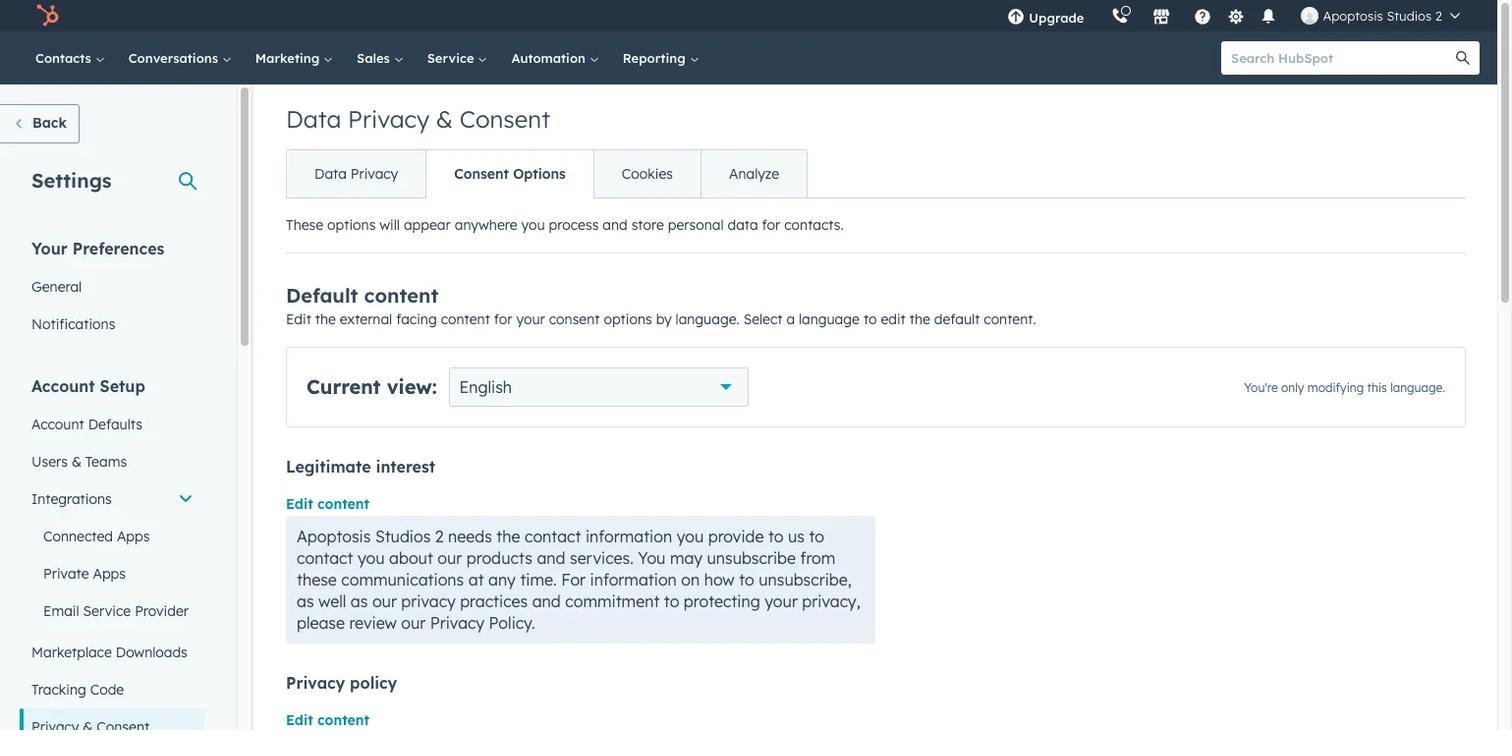 Task type: vqa. For each thing, say whether or not it's contained in the screenshot.
USE THE TEXT FIELD BELOW TO EXPLAIN WHY YOU NEED TO STORE AND PROCESS YOUR CUSTOMER'S PERSONAL INFORMATION.
no



Task type: locate. For each thing, give the bounding box(es) containing it.
your
[[31, 239, 68, 258]]

2 edit from the top
[[286, 495, 313, 513]]

contact up these
[[297, 548, 353, 568]]

the up products
[[497, 527, 520, 546]]

2 account from the top
[[31, 416, 84, 433]]

for right 'data'
[[762, 216, 781, 234]]

studios inside apoptosis studios 2 needs the contact information you provide to us to contact you about our products and services. you may unsubscribe from these communications at any time. for information on how to unsubscribe, as well as our privacy practices and commitment to protecting your privacy, please review our privacy policy.
[[375, 527, 431, 546]]

edit content button
[[286, 492, 370, 516], [286, 709, 370, 730]]

2 vertical spatial our
[[401, 613, 426, 633]]

service up data privacy & consent
[[427, 50, 478, 66]]

1 horizontal spatial 2
[[1436, 8, 1443, 24]]

policy.
[[489, 613, 535, 633]]

contact up time.
[[525, 527, 581, 546]]

to left edit
[[864, 311, 877, 328]]

&
[[436, 104, 453, 134], [72, 453, 82, 471]]

policy
[[350, 673, 397, 693]]

1 vertical spatial studios
[[375, 527, 431, 546]]

edit down default
[[286, 311, 311, 328]]

1 vertical spatial service
[[83, 602, 131, 620]]

integrations
[[31, 490, 112, 508]]

our
[[438, 548, 462, 568], [372, 592, 397, 611], [401, 613, 426, 633]]

users & teams
[[31, 453, 127, 471]]

private apps link
[[20, 555, 205, 593]]

navigation
[[286, 149, 808, 199]]

0 horizontal spatial options
[[327, 216, 376, 234]]

to
[[864, 311, 877, 328], [768, 527, 784, 546], [809, 527, 825, 546], [739, 570, 754, 590], [664, 592, 679, 611]]

setup
[[100, 376, 145, 396]]

and
[[603, 216, 628, 234], [537, 548, 566, 568], [532, 592, 561, 611]]

1 vertical spatial edit
[[286, 495, 313, 513]]

2 edit content from the top
[[286, 711, 370, 729]]

marketing link
[[244, 31, 345, 85]]

0 vertical spatial consent
[[460, 104, 550, 134]]

1 horizontal spatial you
[[521, 216, 545, 234]]

code
[[90, 681, 124, 699]]

0 vertical spatial our
[[438, 548, 462, 568]]

anywhere
[[455, 216, 517, 234]]

default content edit the external facing content for your consent options by language. select a language to edit the default content.
[[286, 283, 1036, 328]]

cookies link
[[593, 150, 701, 198]]

by
[[656, 311, 672, 328]]

to right us
[[809, 527, 825, 546]]

1 horizontal spatial as
[[351, 592, 368, 611]]

privacy inside apoptosis studios 2 needs the contact information you provide to us to contact you about our products and services. you may unsubscribe from these communications at any time. for information on how to unsubscribe, as well as our privacy practices and commitment to protecting your privacy, please review our privacy policy.
[[430, 613, 485, 633]]

hubspot image
[[35, 4, 59, 28]]

1 vertical spatial apoptosis
[[297, 527, 371, 546]]

1 vertical spatial account
[[31, 416, 84, 433]]

2 horizontal spatial you
[[677, 527, 704, 546]]

2 edit content button from the top
[[286, 709, 370, 730]]

apoptosis right tara schultz icon
[[1323, 8, 1383, 24]]

0 horizontal spatial contact
[[297, 548, 353, 568]]

the right edit
[[910, 311, 931, 328]]

1 horizontal spatial contact
[[525, 527, 581, 546]]

2 horizontal spatial the
[[910, 311, 931, 328]]

edit content down legitimate
[[286, 495, 370, 513]]

you left process
[[521, 216, 545, 234]]

account defaults
[[31, 416, 142, 433]]

1 account from the top
[[31, 376, 95, 396]]

1 vertical spatial for
[[494, 311, 512, 328]]

language.
[[676, 311, 740, 328], [1391, 380, 1446, 395]]

our down privacy
[[401, 613, 426, 633]]

1 vertical spatial edit content
[[286, 711, 370, 729]]

practices
[[460, 592, 528, 611]]

consent up anywhere
[[454, 165, 509, 183]]

0 vertical spatial you
[[521, 216, 545, 234]]

you
[[638, 548, 666, 568]]

as down these
[[297, 592, 314, 611]]

account up account defaults
[[31, 376, 95, 396]]

1 vertical spatial and
[[537, 548, 566, 568]]

0 vertical spatial options
[[327, 216, 376, 234]]

menu
[[994, 0, 1474, 31]]

store
[[632, 216, 664, 234]]

account up users
[[31, 416, 84, 433]]

connected
[[43, 528, 113, 545]]

marketplace downloads link
[[20, 634, 205, 671]]

1 as from the left
[[297, 592, 314, 611]]

legitimate interest
[[286, 457, 435, 477]]

content down legitimate
[[317, 495, 370, 513]]

settings link
[[1224, 5, 1249, 26]]

0 horizontal spatial service
[[83, 602, 131, 620]]

0 horizontal spatial &
[[72, 453, 82, 471]]

0 horizontal spatial language.
[[676, 311, 740, 328]]

options
[[513, 165, 566, 183]]

help button
[[1187, 0, 1220, 31]]

privacy down privacy
[[430, 613, 485, 633]]

our down needs
[[438, 548, 462, 568]]

0 horizontal spatial our
[[372, 592, 397, 611]]

apps down 'integrations' button
[[117, 528, 150, 545]]

service down private apps link
[[83, 602, 131, 620]]

studios up about
[[375, 527, 431, 546]]

& down the service link
[[436, 104, 453, 134]]

legitimate
[[286, 457, 371, 477]]

Search HubSpot search field
[[1222, 41, 1462, 75]]

facing
[[396, 311, 437, 328]]

0 vertical spatial your
[[516, 311, 545, 328]]

consent up consent options link
[[460, 104, 550, 134]]

commitment
[[565, 592, 660, 611]]

2 vertical spatial you
[[358, 548, 385, 568]]

information down you
[[590, 570, 677, 590]]

for up the english
[[494, 311, 512, 328]]

your inside default content edit the external facing content for your consent options by language. select a language to edit the default content.
[[516, 311, 545, 328]]

you up may
[[677, 527, 704, 546]]

0 vertical spatial language.
[[676, 311, 740, 328]]

0 vertical spatial edit
[[286, 311, 311, 328]]

2 inside popup button
[[1436, 8, 1443, 24]]

0 horizontal spatial you
[[358, 548, 385, 568]]

account setup
[[31, 376, 145, 396]]

review
[[349, 613, 397, 633]]

language. right this in the bottom right of the page
[[1391, 380, 1446, 395]]

menu containing apoptosis studios 2
[[994, 0, 1474, 31]]

current
[[307, 374, 381, 399]]

edit down privacy policy
[[286, 711, 313, 729]]

settings
[[31, 168, 112, 193]]

content right facing in the top of the page
[[441, 311, 490, 328]]

0 vertical spatial and
[[603, 216, 628, 234]]

0 vertical spatial apps
[[117, 528, 150, 545]]

0 vertical spatial edit content
[[286, 495, 370, 513]]

1 vertical spatial your
[[765, 592, 798, 611]]

tara schultz image
[[1302, 7, 1319, 25]]

help image
[[1194, 9, 1212, 27]]

0 horizontal spatial as
[[297, 592, 314, 611]]

0 horizontal spatial your
[[516, 311, 545, 328]]

your preferences element
[[20, 238, 205, 343]]

edit content down privacy policy
[[286, 711, 370, 729]]

1 vertical spatial options
[[604, 311, 652, 328]]

1 vertical spatial edit content button
[[286, 709, 370, 730]]

0 horizontal spatial for
[[494, 311, 512, 328]]

apps up email service provider link
[[93, 565, 126, 583]]

0 horizontal spatial studios
[[375, 527, 431, 546]]

edit content button down privacy policy
[[286, 709, 370, 730]]

privacy
[[401, 592, 456, 611]]

privacy
[[348, 104, 430, 134], [351, 165, 398, 183], [430, 613, 485, 633], [286, 673, 345, 693]]

1 edit content from the top
[[286, 495, 370, 513]]

data privacy
[[314, 165, 398, 183]]

language. right by on the left of page
[[676, 311, 740, 328]]

2 horizontal spatial our
[[438, 548, 462, 568]]

edit
[[881, 311, 906, 328]]

your down unsubscribe,
[[765, 592, 798, 611]]

1 vertical spatial you
[[677, 527, 704, 546]]

1 vertical spatial &
[[72, 453, 82, 471]]

1 vertical spatial apps
[[93, 565, 126, 583]]

only
[[1282, 380, 1304, 395]]

privacy down sales link
[[348, 104, 430, 134]]

edit down legitimate
[[286, 495, 313, 513]]

data inside navigation
[[314, 165, 347, 183]]

1 edit from the top
[[286, 311, 311, 328]]

marketplace downloads
[[31, 644, 188, 661]]

search button
[[1447, 41, 1480, 75]]

0 vertical spatial service
[[427, 50, 478, 66]]

privacy left policy
[[286, 673, 345, 693]]

service inside the service link
[[427, 50, 478, 66]]

users
[[31, 453, 68, 471]]

consent
[[460, 104, 550, 134], [454, 165, 509, 183]]

content
[[364, 283, 439, 308], [441, 311, 490, 328], [317, 495, 370, 513], [317, 711, 370, 729]]

1 horizontal spatial &
[[436, 104, 453, 134]]

and down time.
[[532, 592, 561, 611]]

0 horizontal spatial 2
[[435, 527, 444, 546]]

search image
[[1456, 51, 1470, 65]]

2 inside apoptosis studios 2 needs the contact information you provide to us to contact you about our products and services. you may unsubscribe from these communications at any time. for information on how to unsubscribe, as well as our privacy practices and commitment to protecting your privacy, please review our privacy policy.
[[435, 527, 444, 546]]

notifications
[[31, 315, 115, 333]]

privacy up will
[[351, 165, 398, 183]]

your
[[516, 311, 545, 328], [765, 592, 798, 611]]

0 vertical spatial account
[[31, 376, 95, 396]]

service
[[427, 50, 478, 66], [83, 602, 131, 620]]

0 vertical spatial 2
[[1436, 8, 1443, 24]]

1 horizontal spatial the
[[497, 527, 520, 546]]

0 vertical spatial contact
[[525, 527, 581, 546]]

0 vertical spatial data
[[286, 104, 341, 134]]

1 horizontal spatial apoptosis
[[1323, 8, 1383, 24]]

& right users
[[72, 453, 82, 471]]

your left consent
[[516, 311, 545, 328]]

1 vertical spatial information
[[590, 570, 677, 590]]

language. inside default content edit the external facing content for your consent options by language. select a language to edit the default content.
[[676, 311, 740, 328]]

0 vertical spatial edit content button
[[286, 492, 370, 516]]

1 vertical spatial 2
[[435, 527, 444, 546]]

1 horizontal spatial your
[[765, 592, 798, 611]]

defaults
[[88, 416, 142, 433]]

data for data privacy & consent
[[286, 104, 341, 134]]

data privacy link
[[287, 150, 426, 198]]

consent
[[549, 311, 600, 328]]

as up review
[[351, 592, 368, 611]]

0 vertical spatial apoptosis
[[1323, 8, 1383, 24]]

studios up search hubspot search field
[[1387, 8, 1432, 24]]

0 horizontal spatial apoptosis
[[297, 527, 371, 546]]

analyze
[[729, 165, 779, 183]]

apps for private apps
[[93, 565, 126, 583]]

our up review
[[372, 592, 397, 611]]

to inside default content edit the external facing content for your consent options by language. select a language to edit the default content.
[[864, 311, 877, 328]]

you up communications
[[358, 548, 385, 568]]

apoptosis inside apoptosis studios 2 needs the contact information you provide to us to contact you about our products and services. you may unsubscribe from these communications at any time. for information on how to unsubscribe, as well as our privacy practices and commitment to protecting your privacy, please review our privacy policy.
[[297, 527, 371, 546]]

1 horizontal spatial for
[[762, 216, 781, 234]]

1 horizontal spatial service
[[427, 50, 478, 66]]

marketplaces button
[[1141, 0, 1183, 31]]

default
[[934, 311, 980, 328]]

calling icon image
[[1112, 8, 1130, 26]]

0 vertical spatial studios
[[1387, 8, 1432, 24]]

and up time.
[[537, 548, 566, 568]]

contact
[[525, 527, 581, 546], [297, 548, 353, 568]]

1 vertical spatial contact
[[297, 548, 353, 568]]

and left store
[[603, 216, 628, 234]]

edit
[[286, 311, 311, 328], [286, 495, 313, 513], [286, 711, 313, 729]]

edit content button down legitimate
[[286, 492, 370, 516]]

studios
[[1387, 8, 1432, 24], [375, 527, 431, 546]]

1 vertical spatial data
[[314, 165, 347, 183]]

these options will appear anywhere you process and store personal data for contacts.
[[286, 216, 844, 234]]

1 horizontal spatial options
[[604, 311, 652, 328]]

edit inside default content edit the external facing content for your consent options by language. select a language to edit the default content.
[[286, 311, 311, 328]]

apoptosis up these
[[297, 527, 371, 546]]

options left will
[[327, 216, 376, 234]]

interest
[[376, 457, 435, 477]]

information up you
[[586, 527, 672, 546]]

1 edit content button from the top
[[286, 492, 370, 516]]

2 vertical spatial edit
[[286, 711, 313, 729]]

apoptosis inside apoptosis studios 2 popup button
[[1323, 8, 1383, 24]]

the down default
[[315, 311, 336, 328]]

reporting
[[623, 50, 689, 66]]

process
[[549, 216, 599, 234]]

1 horizontal spatial language.
[[1391, 380, 1446, 395]]

1 horizontal spatial studios
[[1387, 8, 1432, 24]]

studios inside apoptosis studios 2 popup button
[[1387, 8, 1432, 24]]

data up the these
[[314, 165, 347, 183]]

options left by on the left of page
[[604, 311, 652, 328]]

english button
[[449, 368, 749, 407]]

data down marketing link
[[286, 104, 341, 134]]

menu item
[[1098, 0, 1102, 31]]

2 for apoptosis studios 2
[[1436, 8, 1443, 24]]

the
[[315, 311, 336, 328], [910, 311, 931, 328], [497, 527, 520, 546]]

0 horizontal spatial the
[[315, 311, 336, 328]]

3 edit from the top
[[286, 711, 313, 729]]

conversations link
[[117, 31, 244, 85]]



Task type: describe. For each thing, give the bounding box(es) containing it.
from
[[800, 548, 836, 568]]

these
[[297, 570, 337, 590]]

unsubscribe
[[707, 548, 796, 568]]

connected apps
[[43, 528, 150, 545]]

studios for apoptosis studios 2 needs the contact information you provide to us to contact you about our products and services. you may unsubscribe from these communications at any time. for information on how to unsubscribe, as well as our privacy practices and commitment to protecting your privacy, please review our privacy policy.
[[375, 527, 431, 546]]

provider
[[135, 602, 189, 620]]

private
[[43, 565, 89, 583]]

0 vertical spatial for
[[762, 216, 781, 234]]

your inside apoptosis studios 2 needs the contact information you provide to us to contact you about our products and services. you may unsubscribe from these communications at any time. for information on how to unsubscribe, as well as our privacy practices and commitment to protecting your privacy, please review our privacy policy.
[[765, 592, 798, 611]]

modifying
[[1308, 380, 1364, 395]]

0 vertical spatial information
[[586, 527, 672, 546]]

1 horizontal spatial our
[[401, 613, 426, 633]]

account for account setup
[[31, 376, 95, 396]]

marketplaces image
[[1153, 9, 1171, 27]]

about
[[389, 548, 433, 568]]

to left us
[[768, 527, 784, 546]]

provide
[[708, 527, 764, 546]]

well
[[318, 592, 346, 611]]

studios for apoptosis studios 2
[[1387, 8, 1432, 24]]

preferences
[[72, 239, 165, 258]]

navigation containing data privacy
[[286, 149, 808, 199]]

this
[[1368, 380, 1387, 395]]

to down unsubscribe
[[739, 570, 754, 590]]

apoptosis studios 2 button
[[1290, 0, 1472, 31]]

service link
[[415, 31, 500, 85]]

reporting link
[[611, 31, 711, 85]]

may
[[670, 548, 703, 568]]

0 vertical spatial &
[[436, 104, 453, 134]]

appear
[[404, 216, 451, 234]]

apps for connected apps
[[117, 528, 150, 545]]

content down privacy policy
[[317, 711, 370, 729]]

you're
[[1244, 380, 1278, 395]]

data for data privacy
[[314, 165, 347, 183]]

back link
[[0, 104, 80, 143]]

the inside apoptosis studios 2 needs the contact information you provide to us to contact you about our products and services. you may unsubscribe from these communications at any time. for information on how to unsubscribe, as well as our privacy practices and commitment to protecting your privacy, please review our privacy policy.
[[497, 527, 520, 546]]

cookies
[[622, 165, 673, 183]]

privacy,
[[802, 592, 861, 611]]

sales
[[357, 50, 394, 66]]

marketing
[[255, 50, 323, 66]]

current view:
[[307, 374, 437, 399]]

default
[[286, 283, 358, 308]]

tracking code link
[[20, 671, 205, 709]]

apoptosis for apoptosis studios 2 needs the contact information you provide to us to contact you about our products and services. you may unsubscribe from these communications at any time. for information on how to unsubscribe, as well as our privacy practices and commitment to protecting your privacy, please review our privacy policy.
[[297, 527, 371, 546]]

apoptosis studios 2 needs the contact information you provide to us to contact you about our products and services. you may unsubscribe from these communications at any time. for information on how to unsubscribe, as well as our privacy practices and commitment to protecting your privacy, please review our privacy policy.
[[297, 527, 861, 633]]

integrations button
[[20, 481, 205, 518]]

will
[[380, 216, 400, 234]]

private apps
[[43, 565, 126, 583]]

us
[[788, 527, 805, 546]]

back
[[32, 114, 67, 132]]

account for account defaults
[[31, 416, 84, 433]]

view:
[[387, 374, 437, 399]]

contacts link
[[24, 31, 117, 85]]

english
[[460, 377, 512, 397]]

language
[[799, 311, 860, 328]]

general
[[31, 278, 82, 296]]

data
[[728, 216, 758, 234]]

settings image
[[1227, 8, 1245, 26]]

upgrade image
[[1008, 9, 1025, 27]]

a
[[787, 311, 795, 328]]

account defaults link
[[20, 406, 205, 443]]

tracking
[[31, 681, 86, 699]]

& inside users & teams link
[[72, 453, 82, 471]]

2 as from the left
[[351, 592, 368, 611]]

calling icon button
[[1104, 3, 1137, 28]]

contacts
[[35, 50, 95, 66]]

select
[[744, 311, 783, 328]]

privacy policy
[[286, 673, 397, 693]]

products
[[467, 548, 533, 568]]

how
[[704, 570, 735, 590]]

analyze link
[[701, 150, 807, 198]]

content.
[[984, 311, 1036, 328]]

users & teams link
[[20, 443, 205, 481]]

teams
[[85, 453, 127, 471]]

needs
[[448, 527, 492, 546]]

1 vertical spatial consent
[[454, 165, 509, 183]]

marketplace
[[31, 644, 112, 661]]

consent options link
[[426, 150, 593, 198]]

contacts.
[[784, 216, 844, 234]]

consent options
[[454, 165, 566, 183]]

these
[[286, 216, 323, 234]]

on
[[681, 570, 700, 590]]

notifications link
[[20, 306, 205, 343]]

connected apps link
[[20, 518, 205, 555]]

upgrade
[[1029, 10, 1084, 26]]

email service provider link
[[20, 593, 205, 630]]

notifications image
[[1260, 9, 1278, 27]]

please
[[297, 613, 345, 633]]

apoptosis for apoptosis studios 2
[[1323, 8, 1383, 24]]

external
[[340, 311, 392, 328]]

automation
[[511, 50, 589, 66]]

1 vertical spatial our
[[372, 592, 397, 611]]

2 for apoptosis studios 2 needs the contact information you provide to us to contact you about our products and services. you may unsubscribe from these communications at any time. for information on how to unsubscribe, as well as our privacy practices and commitment to protecting your privacy, please review our privacy policy.
[[435, 527, 444, 546]]

communications
[[341, 570, 464, 590]]

account setup element
[[20, 375, 205, 730]]

2 vertical spatial and
[[532, 592, 561, 611]]

for
[[561, 570, 586, 590]]

content up facing in the top of the page
[[364, 283, 439, 308]]

1 vertical spatial language.
[[1391, 380, 1446, 395]]

protecting
[[684, 592, 760, 611]]

service inside email service provider link
[[83, 602, 131, 620]]

to down may
[[664, 592, 679, 611]]

unsubscribe,
[[759, 570, 852, 590]]

sales link
[[345, 31, 415, 85]]

for inside default content edit the external facing content for your consent options by language. select a language to edit the default content.
[[494, 311, 512, 328]]

apoptosis studios 2
[[1323, 8, 1443, 24]]

options inside default content edit the external facing content for your consent options by language. select a language to edit the default content.
[[604, 311, 652, 328]]

email service provider
[[43, 602, 189, 620]]



